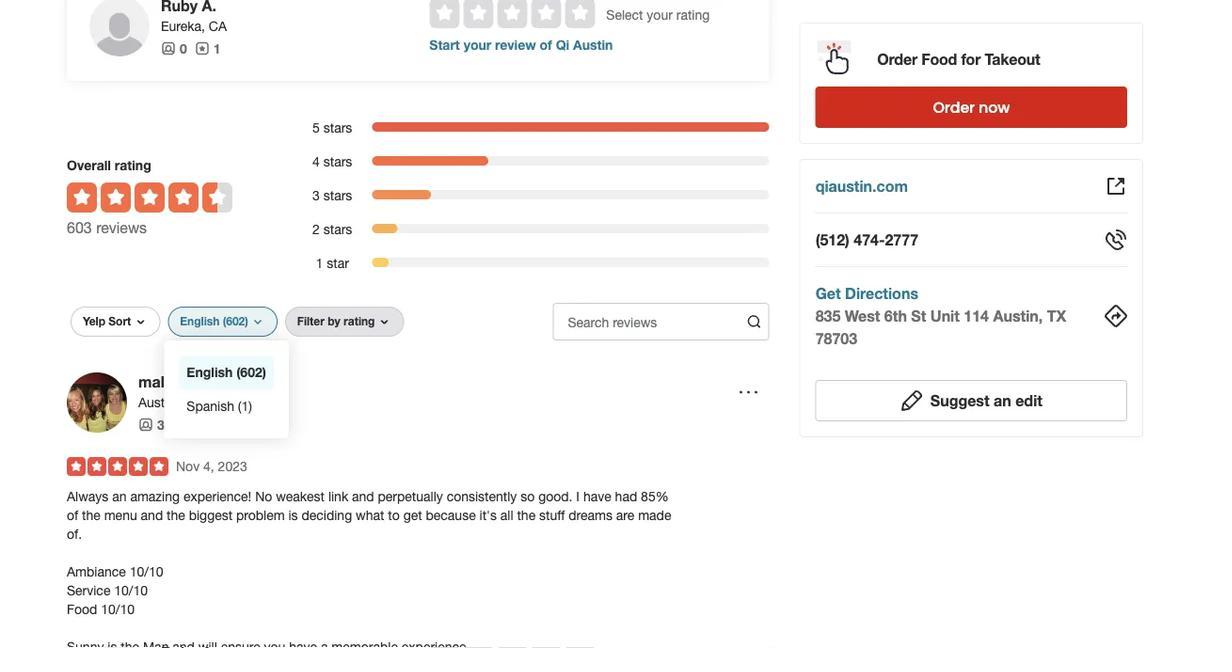 Task type: describe. For each thing, give the bounding box(es) containing it.
24 phone v2 image
[[1105, 229, 1128, 251]]

for
[[962, 50, 981, 68]]

perpetually
[[378, 489, 443, 504]]

reviews element
[[195, 39, 221, 58]]

problem
[[236, 508, 285, 523]]

reviews for search reviews
[[613, 315, 657, 330]]

weakest
[[276, 489, 325, 504]]

photo of ruby a. image
[[89, 0, 150, 56]]

spanish (1) button
[[179, 390, 274, 423]]

suggest
[[931, 392, 990, 410]]

16 review v2 image
[[195, 41, 210, 56]]

603
[[67, 219, 92, 236]]

2023
[[218, 459, 247, 474]]

(512) 474-2777
[[816, 231, 919, 249]]

food inside 'ambiance 10/10 service 10/10 food 10/10'
[[67, 602, 97, 617]]

114
[[964, 307, 989, 325]]

yelp sort button
[[71, 307, 160, 337]]

yelp
[[83, 315, 105, 328]]

search reviews
[[568, 315, 657, 330]]

(512)
[[816, 231, 850, 249]]

1 the from the left
[[82, 508, 101, 523]]

(602) for english (602) button
[[236, 365, 266, 380]]

all
[[501, 508, 514, 523]]

friends element containing 0
[[161, 39, 187, 58]]

overall rating
[[67, 158, 151, 173]]

always an amazing experience! no weakest link and perpetually consistently so good. i have had 85% of the menu and the biggest problem is deciding what to get because it's all the stuff dreams are made of.
[[67, 489, 672, 542]]

ambiance
[[67, 564, 126, 580]]

nov 4, 2023
[[176, 459, 247, 474]]

3 stars
[[313, 188, 352, 203]]

get directions link
[[816, 285, 919, 303]]

ambiance 10/10 service 10/10 food 10/10
[[67, 564, 163, 617]]

yelp sort
[[83, 315, 131, 328]]

(602) for english (602) popup button at left
[[223, 315, 248, 328]]

mallory t. austin, tx
[[138, 373, 205, 410]]

english for english (602) popup button at left
[[180, 315, 220, 328]]

suggest an edit
[[931, 392, 1043, 410]]

no
[[255, 489, 272, 504]]

order now
[[933, 97, 1010, 118]]

nov
[[176, 459, 200, 474]]

i
[[576, 489, 580, 504]]

24 external link v2 image
[[1105, 175, 1128, 198]]

search image
[[747, 315, 762, 330]]

order food for takeout
[[878, 50, 1041, 68]]

of.
[[67, 527, 82, 542]]

4 stars
[[313, 154, 352, 169]]

qiaustin.com
[[816, 177, 908, 195]]

603 reviews
[[67, 219, 147, 236]]

star
[[327, 255, 349, 271]]

to
[[388, 508, 400, 523]]

get
[[816, 285, 841, 303]]

stars for 4 stars
[[324, 154, 352, 169]]

16 chevron down v2 image for english (602)
[[250, 315, 265, 330]]

2777
[[885, 231, 919, 249]]

2 vertical spatial 10/10
[[101, 602, 135, 617]]

get
[[403, 508, 422, 523]]

order for order food for takeout
[[878, 50, 918, 68]]

eureka, ca
[[161, 18, 227, 34]]

1 horizontal spatial of
[[540, 37, 552, 53]]

biggest
[[189, 508, 233, 523]]

search
[[568, 315, 609, 330]]

1 horizontal spatial food
[[922, 50, 958, 68]]

5 stars
[[313, 120, 352, 135]]

start
[[430, 37, 460, 53]]

filter reviews by 4 stars rating element
[[293, 152, 770, 171]]

photo of mallory t. image
[[67, 373, 127, 433]]

dreams
[[569, 508, 613, 523]]

2
[[313, 222, 320, 237]]

select your rating
[[607, 7, 710, 22]]

unit
[[931, 307, 960, 325]]

filter by rating
[[297, 315, 375, 328]]

3 the from the left
[[517, 508, 536, 523]]

have
[[584, 489, 612, 504]]

so
[[521, 489, 535, 504]]

(no rating) image
[[430, 0, 595, 28]]

325
[[157, 417, 179, 433]]

0 horizontal spatial rating
[[115, 158, 151, 173]]

austin
[[573, 37, 613, 53]]

is
[[289, 508, 298, 523]]

835
[[816, 307, 841, 325]]

overall
[[67, 158, 111, 173]]

4
[[313, 154, 320, 169]]

mallory t. link
[[138, 373, 205, 391]]

english (602) for english (602) popup button at left
[[180, 315, 248, 328]]

ca
[[209, 18, 227, 34]]

it's
[[480, 508, 497, 523]]

16 chevron down v2 image
[[133, 315, 148, 330]]

link
[[328, 489, 348, 504]]

filter reviews by 5 stars rating element
[[293, 118, 770, 137]]

start your review of qi austin
[[430, 37, 613, 53]]

qiaustin.com link
[[816, 177, 908, 195]]

3
[[313, 188, 320, 203]]

what
[[356, 508, 384, 523]]

english (602) button
[[168, 307, 277, 337]]

select
[[607, 7, 643, 22]]

4,
[[203, 459, 214, 474]]

4.5 star rating image
[[67, 182, 233, 213]]

5 star rating image
[[67, 457, 169, 476]]

english (602) button
[[179, 356, 274, 390]]

stars for 2 stars
[[324, 222, 352, 237]]

filter by rating button
[[285, 307, 404, 337]]

2 the from the left
[[167, 508, 185, 523]]

menu
[[104, 508, 137, 523]]

directions
[[845, 285, 919, 303]]

order now link
[[816, 87, 1128, 128]]

reviews for 603 reviews
[[96, 219, 147, 236]]

1 vertical spatial 10/10
[[114, 583, 148, 599]]

stuff
[[539, 508, 565, 523]]

service
[[67, 583, 111, 599]]

now
[[979, 97, 1010, 118]]

menu image
[[738, 381, 760, 404]]



Task type: vqa. For each thing, say whether or not it's contained in the screenshot.
"Professional" - according to 3 users
no



Task type: locate. For each thing, give the bounding box(es) containing it.
1 horizontal spatial rating
[[344, 315, 375, 328]]

order left now
[[933, 97, 975, 118]]

0 horizontal spatial food
[[67, 602, 97, 617]]

1 horizontal spatial order
[[933, 97, 975, 118]]

english
[[180, 315, 220, 328], [187, 365, 233, 380]]

your for select
[[647, 7, 673, 22]]

reviews
[[96, 219, 147, 236], [613, 315, 657, 330]]

0 horizontal spatial 1
[[213, 41, 221, 56]]

order for order now
[[933, 97, 975, 118]]

tx inside mallory t. austin, tx
[[183, 395, 198, 410]]

by
[[328, 315, 341, 328]]

of up of.
[[67, 508, 78, 523]]

made
[[638, 508, 672, 523]]

an inside button
[[994, 392, 1012, 410]]

4 stars from the top
[[324, 222, 352, 237]]

stars right 4
[[324, 154, 352, 169]]

amazing
[[130, 489, 180, 504]]

english up spanish
[[187, 365, 233, 380]]

of left qi
[[540, 37, 552, 53]]

food left for in the top of the page
[[922, 50, 958, 68]]

your
[[647, 7, 673, 22], [464, 37, 492, 53]]

filter reviews by 1 star rating element
[[293, 254, 770, 273]]

english (602) for english (602) button
[[187, 365, 266, 380]]

16 chevron down v2 image right filter by rating
[[377, 315, 392, 330]]

1 horizontal spatial your
[[647, 7, 673, 22]]

1 stars from the top
[[324, 120, 352, 135]]

filter reviews by 3 stars rating element
[[293, 186, 770, 205]]

1 horizontal spatial reviews
[[613, 315, 657, 330]]

0 vertical spatial austin,
[[994, 307, 1043, 325]]

0 vertical spatial order
[[878, 50, 918, 68]]

0 horizontal spatial the
[[82, 508, 101, 523]]

1 star
[[316, 255, 349, 271]]

None radio
[[430, 0, 460, 28], [463, 0, 494, 28], [497, 0, 527, 28], [531, 0, 561, 28], [430, 0, 460, 28], [463, 0, 494, 28], [497, 0, 527, 28], [531, 0, 561, 28]]

2 stars
[[313, 222, 352, 237]]

the
[[82, 508, 101, 523], [167, 508, 185, 523], [517, 508, 536, 523]]

2 vertical spatial rating
[[344, 315, 375, 328]]

16 friends v2 image for 0
[[161, 41, 176, 56]]

filter reviews by 2 stars rating element
[[293, 220, 770, 239]]

rating inside dropdown button
[[344, 315, 375, 328]]

english inside button
[[187, 365, 233, 380]]

0 vertical spatial your
[[647, 7, 673, 22]]

stars
[[324, 120, 352, 135], [324, 154, 352, 169], [324, 188, 352, 203], [324, 222, 352, 237]]

always
[[67, 489, 109, 504]]

16 friends v2 image left 0
[[161, 41, 176, 56]]

5
[[313, 120, 320, 135]]

0 vertical spatial 10/10
[[130, 564, 163, 580]]

had
[[615, 489, 637, 504]]

16 chevron down v2 image inside english (602) popup button
[[250, 315, 265, 330]]

an inside always an amazing experience! no weakest link and perpetually consistently so good. i have had 85% of the menu and the biggest problem is deciding what to get because it's all the stuff dreams are made of.
[[112, 489, 127, 504]]

1 vertical spatial english
[[187, 365, 233, 380]]

85%
[[641, 489, 669, 504]]

austin, down mallory
[[138, 395, 179, 410]]

austin,
[[994, 307, 1043, 325], [138, 395, 179, 410]]

english (602) inside button
[[187, 365, 266, 380]]

rating right by
[[344, 315, 375, 328]]

16 chevron down v2 image for filter by rating
[[377, 315, 392, 330]]

and up what
[[352, 489, 374, 504]]

0 vertical spatial food
[[922, 50, 958, 68]]

filter
[[297, 315, 325, 328]]

1 right 16 review v2 icon at the left of page
[[213, 41, 221, 56]]

0 horizontal spatial 16 chevron down v2 image
[[250, 315, 265, 330]]

stars inside 'element'
[[324, 120, 352, 135]]

1 vertical spatial friends element
[[138, 416, 179, 435]]

2 stars from the top
[[324, 154, 352, 169]]

0 vertical spatial (602)
[[223, 315, 248, 328]]

1 horizontal spatial tx
[[1047, 307, 1067, 325]]

rating for filter by rating
[[344, 315, 375, 328]]

0
[[180, 41, 187, 56]]

west
[[845, 307, 881, 325]]

16 friends v2 image
[[161, 41, 176, 56], [138, 418, 153, 433]]

0 horizontal spatial order
[[878, 50, 918, 68]]

0 vertical spatial rating
[[677, 7, 710, 22]]

0 horizontal spatial of
[[67, 508, 78, 523]]

24 pencil v2 image
[[901, 390, 923, 412]]

1 vertical spatial and
[[141, 508, 163, 523]]

1 horizontal spatial 16 chevron down v2 image
[[377, 315, 392, 330]]

are
[[616, 508, 635, 523]]

because
[[426, 508, 476, 523]]

2 16 chevron down v2 image from the left
[[377, 315, 392, 330]]

reviews down 4.5 star rating image
[[96, 219, 147, 236]]

16 friends v2 image left 325
[[138, 418, 153, 433]]

1 vertical spatial rating
[[115, 158, 151, 173]]

1 vertical spatial english (602)
[[187, 365, 266, 380]]

1 vertical spatial an
[[112, 489, 127, 504]]

1 vertical spatial reviews
[[613, 315, 657, 330]]

1 left star
[[316, 255, 323, 271]]

edit
[[1016, 392, 1043, 410]]

friends element down mallory t. austin, tx
[[138, 416, 179, 435]]

an
[[994, 392, 1012, 410], [112, 489, 127, 504]]

1 vertical spatial of
[[67, 508, 78, 523]]

of
[[540, 37, 552, 53], [67, 508, 78, 523]]

english (602) up english (602) button
[[180, 315, 248, 328]]

1
[[213, 41, 221, 56], [316, 255, 323, 271]]

16 chevron down v2 image inside filter by rating dropdown button
[[377, 315, 392, 330]]

austin, inside get directions 835 west 6th st unit 114 austin, tx 78703
[[994, 307, 1043, 325]]

0 vertical spatial reviews
[[96, 219, 147, 236]]

food
[[922, 50, 958, 68], [67, 602, 97, 617]]

0 vertical spatial friends element
[[161, 39, 187, 58]]

spanish (1)
[[187, 399, 252, 414]]

1 horizontal spatial 1
[[316, 255, 323, 271]]

1 vertical spatial (602)
[[236, 365, 266, 380]]

austin, inside mallory t. austin, tx
[[138, 395, 179, 410]]

(602) up english (602) button
[[223, 315, 248, 328]]

1 horizontal spatial the
[[167, 508, 185, 523]]

order left for in the top of the page
[[878, 50, 918, 68]]

rating for select your rating
[[677, 7, 710, 22]]

0 vertical spatial english (602)
[[180, 315, 248, 328]]

None radio
[[565, 0, 595, 28]]

qi
[[556, 37, 570, 53]]

1 16 chevron down v2 image from the left
[[250, 315, 265, 330]]

0 horizontal spatial and
[[141, 508, 163, 523]]

16 chevron down v2 image
[[250, 315, 265, 330], [377, 315, 392, 330]]

1 horizontal spatial and
[[352, 489, 374, 504]]

the down so
[[517, 508, 536, 523]]

2 horizontal spatial the
[[517, 508, 536, 523]]

sort
[[109, 315, 131, 328]]

order inside order now link
[[933, 97, 975, 118]]

suggest an edit button
[[816, 380, 1128, 422]]

stars right 2
[[324, 222, 352, 237]]

tx down t.
[[183, 395, 198, 410]]

stars inside "element"
[[324, 222, 352, 237]]

1 vertical spatial 1
[[316, 255, 323, 271]]

474-
[[854, 231, 885, 249]]

food down service
[[67, 602, 97, 617]]

consistently
[[447, 489, 517, 504]]

0 vertical spatial and
[[352, 489, 374, 504]]

(1)
[[238, 399, 252, 414]]

english (602) up spanish (1) button
[[187, 365, 266, 380]]

0 vertical spatial tx
[[1047, 307, 1067, 325]]

24 directions v2 image
[[1105, 305, 1128, 328]]

(602)
[[223, 315, 248, 328], [236, 365, 266, 380]]

the down amazing
[[167, 508, 185, 523]]

your for start
[[464, 37, 492, 53]]

1 vertical spatial tx
[[183, 395, 198, 410]]

16 chevron down v2 image left filter
[[250, 315, 265, 330]]

rating element
[[430, 0, 595, 28]]

rating right select
[[677, 7, 710, 22]]

0 vertical spatial of
[[540, 37, 552, 53]]

and
[[352, 489, 374, 504], [141, 508, 163, 523]]

0 horizontal spatial your
[[464, 37, 492, 53]]

an for always
[[112, 489, 127, 504]]

english inside popup button
[[180, 315, 220, 328]]

1 for 1
[[213, 41, 221, 56]]

an for suggest
[[994, 392, 1012, 410]]

your right select
[[647, 7, 673, 22]]

stars for 3 stars
[[324, 188, 352, 203]]

austin, right 114
[[994, 307, 1043, 325]]

reviews right search
[[613, 315, 657, 330]]

1 vertical spatial austin,
[[138, 395, 179, 410]]

st
[[912, 307, 927, 325]]

an left "edit"
[[994, 392, 1012, 410]]

1 vertical spatial your
[[464, 37, 492, 53]]

tx
[[1047, 307, 1067, 325], [183, 395, 198, 410]]

rating up 4.5 star rating image
[[115, 158, 151, 173]]

0 horizontal spatial reviews
[[96, 219, 147, 236]]

0 horizontal spatial an
[[112, 489, 127, 504]]

1 horizontal spatial 16 friends v2 image
[[161, 41, 176, 56]]

0 horizontal spatial 16 friends v2 image
[[138, 418, 153, 433]]

friends element down eureka,
[[161, 39, 187, 58]]

english (602) inside popup button
[[180, 315, 248, 328]]

78703
[[816, 330, 858, 348]]

and down amazing
[[141, 508, 163, 523]]

10/10 down the ambiance on the bottom left of page
[[114, 583, 148, 599]]

deciding
[[302, 508, 352, 523]]

0 vertical spatial 1
[[213, 41, 221, 56]]

10/10 down service
[[101, 602, 135, 617]]

friends element
[[161, 39, 187, 58], [138, 416, 179, 435]]

1 vertical spatial food
[[67, 602, 97, 617]]

takeout
[[985, 50, 1041, 68]]

16 friends v2 image for 325
[[138, 418, 153, 433]]

your right start
[[464, 37, 492, 53]]

review
[[495, 37, 536, 53]]

(602) up (1)
[[236, 365, 266, 380]]

spanish
[[187, 399, 234, 414]]

order
[[878, 50, 918, 68], [933, 97, 975, 118]]

mallory
[[138, 373, 191, 391]]

0 vertical spatial english
[[180, 315, 220, 328]]

10/10 right the ambiance on the bottom left of page
[[130, 564, 163, 580]]

1 vertical spatial order
[[933, 97, 975, 118]]

1 horizontal spatial an
[[994, 392, 1012, 410]]

english up english (602) button
[[180, 315, 220, 328]]

1 vertical spatial 16 friends v2 image
[[138, 418, 153, 433]]

0 horizontal spatial tx
[[183, 395, 198, 410]]

get directions 835 west 6th st unit 114 austin, tx 78703
[[816, 285, 1067, 348]]

stars right "5"
[[324, 120, 352, 135]]

3 stars from the top
[[324, 188, 352, 203]]

  text field
[[553, 303, 770, 341]]

english for english (602) button
[[187, 365, 233, 380]]

of inside always an amazing experience! no weakest link and perpetually consistently so good. i have had 85% of the menu and the biggest problem is deciding what to get because it's all the stuff dreams are made of.
[[67, 508, 78, 523]]

0 vertical spatial 16 friends v2 image
[[161, 41, 176, 56]]

stars right 3
[[324, 188, 352, 203]]

2 horizontal spatial rating
[[677, 7, 710, 22]]

eureka,
[[161, 18, 205, 34]]

1 horizontal spatial austin,
[[994, 307, 1043, 325]]

tx left the 24 directions v2 "icon"
[[1047, 307, 1067, 325]]

(602) inside button
[[236, 365, 266, 380]]

(602) inside popup button
[[223, 315, 248, 328]]

10/10
[[130, 564, 163, 580], [114, 583, 148, 599], [101, 602, 135, 617]]

english (602)
[[180, 315, 248, 328], [187, 365, 266, 380]]

the down always
[[82, 508, 101, 523]]

1 for 1 star
[[316, 255, 323, 271]]

good.
[[539, 489, 573, 504]]

1 inside reviews element
[[213, 41, 221, 56]]

friends element containing 325
[[138, 416, 179, 435]]

0 vertical spatial an
[[994, 392, 1012, 410]]

tx inside get directions 835 west 6th st unit 114 austin, tx 78703
[[1047, 307, 1067, 325]]

t.
[[196, 373, 205, 391]]

0 horizontal spatial austin,
[[138, 395, 179, 410]]

an up menu
[[112, 489, 127, 504]]

6th
[[885, 307, 907, 325]]

stars for 5 stars
[[324, 120, 352, 135]]



